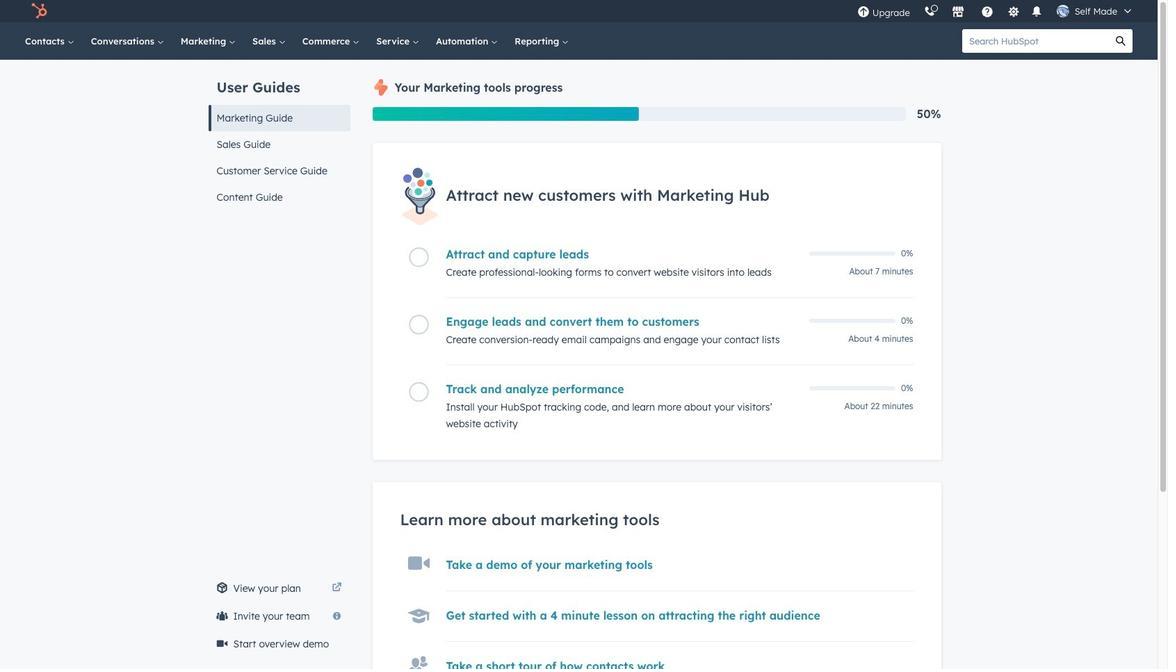 Task type: vqa. For each thing, say whether or not it's contained in the screenshot.
JACOB SIMON image
no



Task type: describe. For each thing, give the bounding box(es) containing it.
ruby anderson image
[[1057, 5, 1069, 17]]

2 link opens in a new window image from the top
[[332, 583, 342, 594]]

user guides element
[[208, 60, 350, 211]]



Task type: locate. For each thing, give the bounding box(es) containing it.
marketplaces image
[[952, 6, 964, 19]]

Search HubSpot search field
[[962, 29, 1109, 53]]

menu
[[850, 0, 1141, 22]]

1 link opens in a new window image from the top
[[332, 581, 342, 597]]

progress bar
[[372, 107, 639, 121]]

link opens in a new window image
[[332, 581, 342, 597], [332, 583, 342, 594]]



